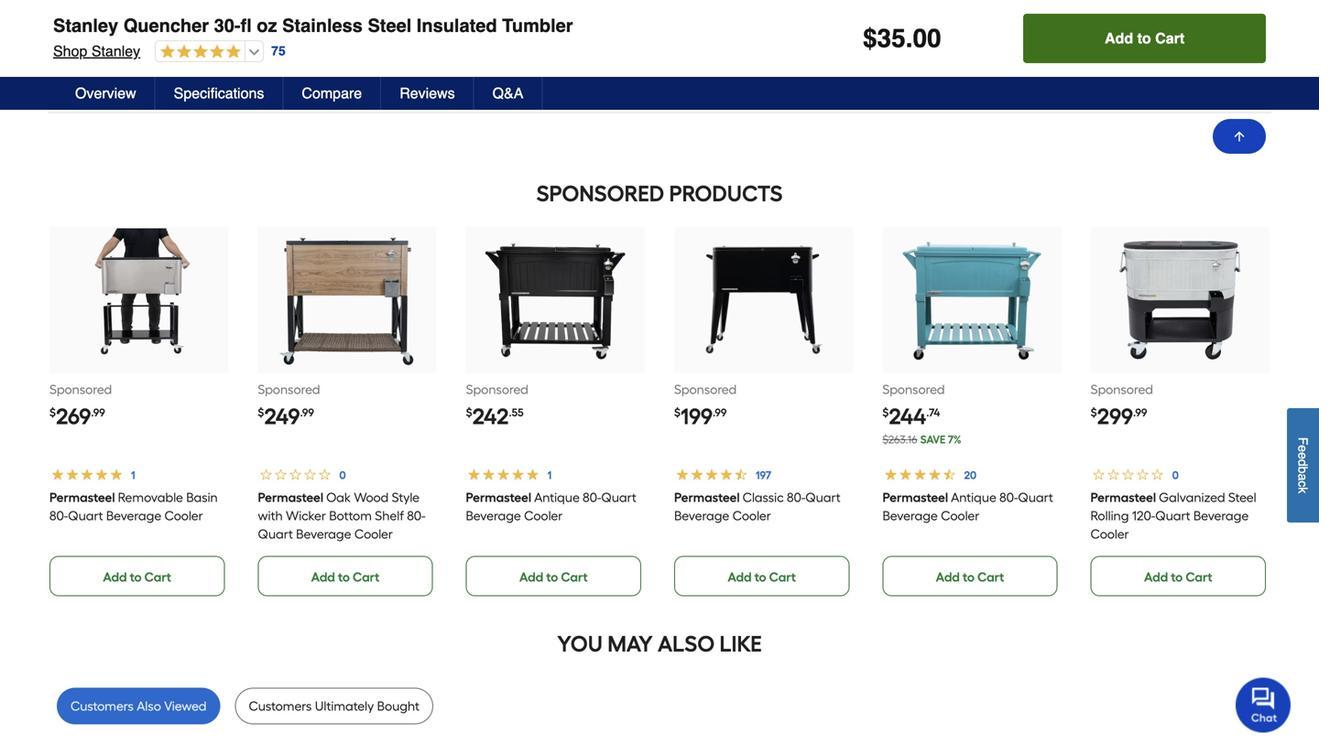 Task type: vqa. For each thing, say whether or not it's contained in the screenshot.
right product
no



Task type: describe. For each thing, give the bounding box(es) containing it.
.74
[[926, 406, 940, 420]]

00
[[913, 24, 941, 53]]

add to cart link for 299
[[1091, 557, 1266, 597]]

0 vertical spatial stanley
[[53, 15, 118, 36]]

add for 242
[[519, 570, 543, 585]]

like
[[720, 631, 762, 658]]

244 list item
[[883, 227, 1061, 597]]

k
[[1296, 487, 1311, 494]]

$ 35 . 00
[[863, 24, 941, 53]]

permasteel inside 244 list item
[[883, 490, 948, 506]]

quart inside classic 80-quart beverage cooler
[[805, 490, 841, 506]]

sponsored for 299
[[1091, 382, 1153, 398]]

shop
[[53, 43, 87, 60]]

stainless
[[282, 15, 363, 36]]

beverage inside galvanized steel rolling 120-quart beverage cooler
[[1194, 509, 1249, 524]]

antique 80-quart beverage cooler for 242 list item
[[466, 490, 637, 524]]

products
[[669, 181, 783, 207]]

2 e from the top
[[1296, 453, 1311, 460]]

sponsored for 242
[[466, 382, 528, 398]]

244
[[889, 404, 926, 430]]

80- for 242 list item
[[583, 490, 601, 506]]

$ for 242
[[466, 406, 472, 420]]

customers also viewed
[[71, 699, 207, 715]]

permasteel for 199
[[674, 490, 740, 506]]

customers ultimately bought
[[249, 699, 419, 715]]

$263.16 save 7%
[[883, 433, 961, 447]]

viewed
[[164, 699, 207, 715]]

$263.16
[[883, 433, 917, 447]]

compare button
[[283, 77, 381, 110]]

quart inside removable basin 80-quart beverage cooler
[[68, 509, 103, 524]]

beverage inside classic 80-quart beverage cooler
[[674, 509, 729, 524]]

specifications button
[[155, 77, 283, 110]]

add to cart inside 244 list item
[[936, 570, 1004, 585]]

80- for 244 list item
[[999, 490, 1018, 506]]

199 list item
[[674, 227, 853, 597]]

antique for 244 list item
[[951, 490, 996, 506]]

$ 242 .55
[[466, 404, 524, 430]]

299 list item
[[1091, 227, 1270, 597]]

quart inside oak wood style with wicker bottom shelf 80- quart beverage cooler
[[258, 527, 293, 542]]

cooler inside classic 80-quart beverage cooler
[[733, 509, 771, 524]]

add to cart for 299
[[1144, 570, 1213, 585]]

sponsored inside southdeep products heading
[[536, 181, 664, 207]]

sponsored products
[[536, 181, 783, 207]]

classic 80-quart beverage cooler
[[674, 490, 841, 524]]

add for 249
[[311, 570, 335, 585]]

d
[[1296, 460, 1311, 467]]

249
[[264, 404, 300, 430]]

80- for 199 list item
[[787, 490, 805, 506]]

steel inside galvanized steel rolling 120-quart beverage cooler
[[1229, 490, 1257, 506]]

add to cart link for 269
[[49, 557, 225, 597]]

insulated
[[417, 15, 497, 36]]

add to cart link for 249
[[258, 557, 433, 597]]

you may also like
[[557, 631, 762, 658]]

rolling
[[1091, 509, 1129, 524]]

80- inside oak wood style with wicker bottom shelf 80- quart beverage cooler
[[407, 509, 425, 524]]

30-
[[214, 15, 241, 36]]

customers for customers also viewed
[[71, 699, 134, 715]]

cart inside "button"
[[1155, 30, 1185, 47]]

0 vertical spatial also
[[658, 631, 715, 658]]

cart inside 244 list item
[[977, 570, 1004, 585]]

&
[[218, 71, 234, 96]]

to for 199
[[755, 570, 766, 585]]

galvanized
[[1159, 490, 1226, 506]]

q&a button
[[474, 77, 543, 110]]

a
[[1296, 474, 1311, 481]]

arrow up image
[[1232, 129, 1247, 144]]

add to cart inside "button"
[[1105, 30, 1185, 47]]

c
[[1296, 481, 1311, 487]]

shelf
[[375, 509, 404, 524]]

add to cart for 249
[[311, 570, 380, 585]]

oak
[[326, 490, 351, 506]]

overview button
[[57, 77, 155, 110]]

may
[[608, 631, 653, 658]]

add to cart for 199
[[728, 570, 796, 585]]

beverage inside 244 list item
[[883, 509, 938, 524]]

overview
[[75, 85, 136, 102]]

cart for 199
[[769, 570, 796, 585]]

to for 242
[[546, 570, 558, 585]]

cooler inside 244 list item
[[941, 509, 979, 524]]

oz
[[257, 15, 277, 36]]

quart inside galvanized steel rolling 120-quart beverage cooler
[[1156, 509, 1191, 524]]

shop stanley
[[53, 43, 140, 60]]

sponsored for 269
[[49, 382, 112, 398]]

to inside 244 list item
[[963, 570, 975, 585]]

a
[[240, 71, 255, 96]]

199
[[681, 404, 713, 430]]

q&a
[[493, 85, 524, 102]]

antique 80-quart beverage cooler for 244 list item
[[883, 490, 1053, 524]]

wicker
[[286, 509, 326, 524]]

customers for customers ultimately bought
[[249, 699, 312, 715]]

antique for 242 list item
[[534, 490, 580, 506]]

add to cart link for 242
[[466, 557, 641, 597]]

permasteel for 269
[[49, 490, 115, 506]]

permasteel for 299
[[1091, 490, 1156, 506]]

reviews button
[[381, 77, 474, 110]]

tumbler
[[502, 15, 573, 36]]

299
[[1097, 404, 1133, 430]]

add inside 244 list item
[[936, 570, 960, 585]]

$ for 244
[[883, 406, 889, 420]]

add to cart button
[[1024, 14, 1266, 63]]

add to cart link for 199
[[674, 557, 850, 597]]

120-
[[1132, 509, 1156, 524]]

add for 299
[[1144, 570, 1168, 585]]

permasteel oak wood style with wicker bottom shelf 80-quart beverage cooler image
[[276, 229, 419, 372]]

ultimately
[[315, 699, 374, 715]]

reviews
[[400, 85, 455, 102]]

to inside "button"
[[1137, 30, 1151, 47]]

specifications
[[174, 85, 264, 102]]

add for 199
[[728, 570, 752, 585]]



Task type: locate. For each thing, give the bounding box(es) containing it.
35
[[877, 24, 906, 53]]

$ for 199
[[674, 406, 681, 420]]

2 add to cart link from the left
[[258, 557, 433, 597]]

$ inside $ 269 .99
[[49, 406, 56, 420]]

80- inside 242 list item
[[583, 490, 601, 506]]

permasteel down $263.16 save 7%
[[883, 490, 948, 506]]

add to cart
[[1105, 30, 1185, 47], [103, 570, 171, 585], [311, 570, 380, 585], [519, 570, 588, 585], [728, 570, 796, 585], [936, 570, 1004, 585], [1144, 570, 1213, 585]]

add to cart for 242
[[519, 570, 588, 585]]

add to cart for 269
[[103, 570, 171, 585]]

sponsored
[[536, 181, 664, 207], [49, 382, 112, 398], [258, 382, 320, 398], [466, 382, 528, 398], [674, 382, 737, 398], [883, 382, 945, 398], [1091, 382, 1153, 398]]

permasteel antique 80-quart beverage cooler image
[[484, 229, 627, 372], [900, 229, 1044, 372]]

242
[[472, 404, 509, 430]]

permasteel for 249
[[258, 490, 323, 506]]

cooler inside removable basin 80-quart beverage cooler
[[164, 509, 203, 524]]

chat invite button image
[[1236, 677, 1292, 733]]

add to cart link inside 199 list item
[[674, 557, 850, 597]]

add to cart link inside 269 list item
[[49, 557, 225, 597]]

add to cart inside 199 list item
[[728, 570, 796, 585]]

chevron down image
[[1233, 75, 1251, 93]]

add to cart link
[[49, 557, 225, 597], [258, 557, 433, 597], [466, 557, 641, 597], [674, 557, 850, 597], [883, 557, 1058, 597], [1091, 557, 1266, 597]]

permasteel inside 242 list item
[[466, 490, 532, 506]]

cart inside 242 list item
[[561, 570, 588, 585]]

4 add to cart link from the left
[[674, 557, 850, 597]]

permasteel down $ 242 .55
[[466, 490, 532, 506]]

1 horizontal spatial also
[[658, 631, 715, 658]]

5 permasteel from the left
[[883, 490, 948, 506]]

antique inside 244 list item
[[951, 490, 996, 506]]

3 add to cart link from the left
[[466, 557, 641, 597]]

1 permasteel from the left
[[49, 490, 115, 506]]

to for 269
[[130, 570, 142, 585]]

bought
[[377, 699, 419, 715]]

269
[[56, 404, 91, 430]]

wood
[[354, 490, 389, 506]]

community
[[68, 71, 189, 96]]

e up d
[[1296, 445, 1311, 453]]

steel
[[368, 15, 412, 36], [1229, 490, 1257, 506]]

stanley up shop stanley
[[53, 15, 118, 36]]

oak wood style with wicker bottom shelf 80- quart beverage cooler
[[258, 490, 425, 542]]

antique 80-quart beverage cooler
[[466, 490, 637, 524], [883, 490, 1053, 524]]

to inside 269 list item
[[130, 570, 142, 585]]

to
[[1137, 30, 1151, 47], [130, 570, 142, 585], [338, 570, 350, 585], [546, 570, 558, 585], [755, 570, 766, 585], [963, 570, 975, 585], [1171, 570, 1183, 585]]

permasteel inside 299 list item
[[1091, 490, 1156, 506]]

permasteel for 242
[[466, 490, 532, 506]]

80- inside classic 80-quart beverage cooler
[[787, 490, 805, 506]]

add inside 249 list item
[[311, 570, 335, 585]]

.99 for 249
[[300, 406, 314, 420]]

permasteel antique 80-quart beverage cooler image inside 244 list item
[[900, 229, 1044, 372]]

add
[[1105, 30, 1133, 47], [103, 570, 127, 585], [311, 570, 335, 585], [519, 570, 543, 585], [728, 570, 752, 585], [936, 570, 960, 585], [1144, 570, 1168, 585]]

cart inside 269 list item
[[144, 570, 171, 585]]

1 vertical spatial steel
[[1229, 490, 1257, 506]]

sponsored inside 299 list item
[[1091, 382, 1153, 398]]

galvanized steel rolling 120-quart beverage cooler
[[1091, 490, 1257, 542]]

e up b in the right of the page
[[1296, 453, 1311, 460]]

1 antique 80-quart beverage cooler from the left
[[466, 490, 637, 524]]

e
[[1296, 445, 1311, 453], [1296, 453, 1311, 460]]

quart inside 242 list item
[[601, 490, 637, 506]]

permasteel left removable
[[49, 490, 115, 506]]

$ 269 .99
[[49, 404, 105, 430]]

with
[[258, 509, 283, 524]]

quart
[[601, 490, 637, 506], [805, 490, 841, 506], [1018, 490, 1053, 506], [68, 509, 103, 524], [1156, 509, 1191, 524], [258, 527, 293, 542]]

cart for 242
[[561, 570, 588, 585]]

.99 for 269
[[91, 406, 105, 420]]

to inside 299 list item
[[1171, 570, 1183, 585]]

1 antique from the left
[[534, 490, 580, 506]]

cooler inside 242 list item
[[524, 509, 563, 524]]

antique 80-quart beverage cooler inside 242 list item
[[466, 490, 637, 524]]

permasteel classic 80-quart beverage cooler image
[[692, 229, 835, 372]]

customers left 'viewed'
[[71, 699, 134, 715]]

2 permasteel antique 80-quart beverage cooler image from the left
[[900, 229, 1044, 372]]

quart inside 244 list item
[[1018, 490, 1053, 506]]

antique inside 242 list item
[[534, 490, 580, 506]]

permasteel galvanized steel rolling 120-quart beverage cooler image
[[1109, 229, 1252, 372]]

0 horizontal spatial antique 80-quart beverage cooler
[[466, 490, 637, 524]]

compare
[[302, 85, 362, 102]]

removable
[[118, 490, 183, 506]]

b
[[1296, 467, 1311, 474]]

also left 'viewed'
[[137, 699, 161, 715]]

75
[[271, 44, 286, 58]]

classic
[[743, 490, 784, 506]]

1 horizontal spatial antique
[[951, 490, 996, 506]]

sponsored for 199
[[674, 382, 737, 398]]

also left like
[[658, 631, 715, 658]]

3 .99 from the left
[[713, 406, 727, 420]]

6 permasteel from the left
[[1091, 490, 1156, 506]]

permasteel antique 80-quart beverage cooler image inside 242 list item
[[484, 229, 627, 372]]

$ 299 .99
[[1091, 404, 1147, 430]]

add to cart inside 242 list item
[[519, 570, 588, 585]]

community q & a
[[68, 71, 255, 96]]

permasteel up rolling
[[1091, 490, 1156, 506]]

6 add to cart link from the left
[[1091, 557, 1266, 597]]

sponsored for 249
[[258, 382, 320, 398]]

1 e from the top
[[1296, 445, 1311, 453]]

.99 inside $ 269 .99
[[91, 406, 105, 420]]

80- inside 244 list item
[[999, 490, 1018, 506]]

cart
[[1155, 30, 1185, 47], [144, 570, 171, 585], [353, 570, 380, 585], [561, 570, 588, 585], [769, 570, 796, 585], [977, 570, 1004, 585], [1186, 570, 1213, 585]]

80- inside removable basin 80-quart beverage cooler
[[49, 509, 68, 524]]

$ 244 .74
[[883, 404, 940, 430]]

f e e d b a c k button
[[1287, 408, 1319, 523]]

add to cart inside 299 list item
[[1144, 570, 1213, 585]]

permasteel inside 199 list item
[[674, 490, 740, 506]]

0 vertical spatial steel
[[368, 15, 412, 36]]

add inside "button"
[[1105, 30, 1133, 47]]

sponsored inside 244 list item
[[883, 382, 945, 398]]

beverage inside 242 list item
[[466, 509, 521, 524]]

permasteel up wicker
[[258, 490, 323, 506]]

permasteel removable basin 80-quart beverage cooler image
[[67, 229, 211, 372]]

$ inside $ 249 .99
[[258, 406, 264, 420]]

permasteel left classic on the right of the page
[[674, 490, 740, 506]]

stanley
[[53, 15, 118, 36], [91, 43, 140, 60]]

bottom
[[329, 509, 372, 524]]

sponsored inside 199 list item
[[674, 382, 737, 398]]

add inside 242 list item
[[519, 570, 543, 585]]

sponsored inside 249 list item
[[258, 382, 320, 398]]

0 horizontal spatial permasteel antique 80-quart beverage cooler image
[[484, 229, 627, 372]]

1 horizontal spatial permasteel antique 80-quart beverage cooler image
[[900, 229, 1044, 372]]

0 horizontal spatial steel
[[368, 15, 412, 36]]

7%
[[948, 433, 961, 447]]

cart for 269
[[144, 570, 171, 585]]

.99 inside $ 249 .99
[[300, 406, 314, 420]]

cooler inside galvanized steel rolling 120-quart beverage cooler
[[1091, 527, 1129, 542]]

style
[[392, 490, 419, 506]]

sponsored inside 242 list item
[[466, 382, 528, 398]]

.99 for 199
[[713, 406, 727, 420]]

antique 80-quart beverage cooler inside 244 list item
[[883, 490, 1053, 524]]

.99 inside $ 199 .99
[[713, 406, 727, 420]]

quencher
[[123, 15, 209, 36]]

stanley quencher 30-fl oz stainless steel insulated tumbler
[[53, 15, 573, 36]]

q
[[195, 71, 212, 96]]

$ for 249
[[258, 406, 264, 420]]

cooler inside oak wood style with wicker bottom shelf 80- quart beverage cooler
[[354, 527, 393, 542]]

beverage inside removable basin 80-quart beverage cooler
[[106, 509, 161, 524]]

basin
[[186, 490, 218, 506]]

1 add to cart link from the left
[[49, 557, 225, 597]]

$ inside $ 244 .74
[[883, 406, 889, 420]]

2 antique 80-quart beverage cooler from the left
[[883, 490, 1053, 524]]

to for 249
[[338, 570, 350, 585]]

4 .99 from the left
[[1133, 406, 1147, 420]]

242 list item
[[466, 227, 645, 597]]

249 list item
[[258, 227, 437, 597]]

cart for 299
[[1186, 570, 1213, 585]]

customers
[[71, 699, 134, 715], [249, 699, 312, 715]]

1 horizontal spatial antique 80-quart beverage cooler
[[883, 490, 1053, 524]]

f e e d b a c k
[[1296, 438, 1311, 494]]

permasteel inside 269 list item
[[49, 490, 115, 506]]

1 vertical spatial stanley
[[91, 43, 140, 60]]

1 .99 from the left
[[91, 406, 105, 420]]

add inside 199 list item
[[728, 570, 752, 585]]

removable basin 80-quart beverage cooler
[[49, 490, 218, 524]]

add for 269
[[103, 570, 127, 585]]

0 horizontal spatial customers
[[71, 699, 134, 715]]

save
[[920, 433, 946, 447]]

you
[[557, 631, 603, 658]]

cart inside 199 list item
[[769, 570, 796, 585]]

.55
[[509, 406, 524, 420]]

2 customers from the left
[[249, 699, 312, 715]]

add to cart link inside 249 list item
[[258, 557, 433, 597]]

add to cart inside 249 list item
[[311, 570, 380, 585]]

beverage inside oak wood style with wicker bottom shelf 80- quart beverage cooler
[[296, 527, 351, 542]]

$ inside $ 199 .99
[[674, 406, 681, 420]]

$ 199 .99
[[674, 404, 727, 430]]

0 horizontal spatial also
[[137, 699, 161, 715]]

add inside 269 list item
[[103, 570, 127, 585]]

permasteel
[[49, 490, 115, 506], [258, 490, 323, 506], [466, 490, 532, 506], [674, 490, 740, 506], [883, 490, 948, 506], [1091, 490, 1156, 506]]

3 permasteel from the left
[[466, 490, 532, 506]]

to inside 199 list item
[[755, 570, 766, 585]]

2 .99 from the left
[[300, 406, 314, 420]]

1 horizontal spatial steel
[[1229, 490, 1257, 506]]

permasteel antique 80-quart beverage cooler image for 242 list item
[[484, 229, 627, 372]]

2 antique from the left
[[951, 490, 996, 506]]

permasteel antique 80-quart beverage cooler image for 244 list item
[[900, 229, 1044, 372]]

$ 249 .99
[[258, 404, 314, 430]]

southdeep products heading
[[48, 176, 1272, 212]]

$ for 269
[[49, 406, 56, 420]]

$ inside $ 299 .99
[[1091, 406, 1097, 420]]

4 permasteel from the left
[[674, 490, 740, 506]]

f
[[1296, 438, 1311, 445]]

cooler
[[164, 509, 203, 524], [524, 509, 563, 524], [733, 509, 771, 524], [941, 509, 979, 524], [354, 527, 393, 542], [1091, 527, 1129, 542]]

fl
[[240, 15, 252, 36]]

4.8 stars image
[[156, 44, 241, 61]]

sponsored inside 269 list item
[[49, 382, 112, 398]]

5 add to cart link from the left
[[883, 557, 1058, 597]]

$
[[863, 24, 877, 53], [49, 406, 56, 420], [258, 406, 264, 420], [466, 406, 472, 420], [674, 406, 681, 420], [883, 406, 889, 420], [1091, 406, 1097, 420]]

$ for 299
[[1091, 406, 1097, 420]]

cart for 249
[[353, 570, 380, 585]]

also
[[658, 631, 715, 658], [137, 699, 161, 715]]

add to cart link inside 299 list item
[[1091, 557, 1266, 597]]

community q & a button
[[48, 56, 1272, 113]]

add to cart link inside 242 list item
[[466, 557, 641, 597]]

1 horizontal spatial customers
[[249, 699, 312, 715]]

$ for 35
[[863, 24, 877, 53]]

steel left 'insulated'
[[368, 15, 412, 36]]

cart inside 249 list item
[[353, 570, 380, 585]]

to inside 249 list item
[[338, 570, 350, 585]]

steel right galvanized
[[1229, 490, 1257, 506]]

.99 for 299
[[1133, 406, 1147, 420]]

to for 299
[[1171, 570, 1183, 585]]

1 customers from the left
[[71, 699, 134, 715]]

cart inside 299 list item
[[1186, 570, 1213, 585]]

0 horizontal spatial antique
[[534, 490, 580, 506]]

1 permasteel antique 80-quart beverage cooler image from the left
[[484, 229, 627, 372]]

.99
[[91, 406, 105, 420], [300, 406, 314, 420], [713, 406, 727, 420], [1133, 406, 1147, 420]]

customers left ultimately
[[249, 699, 312, 715]]

2 permasteel from the left
[[258, 490, 323, 506]]

$ inside $ 242 .55
[[466, 406, 472, 420]]

to inside 242 list item
[[546, 570, 558, 585]]

269 list item
[[49, 227, 228, 597]]

.99 inside $ 299 .99
[[1133, 406, 1147, 420]]

add to cart link inside 244 list item
[[883, 557, 1058, 597]]

.
[[906, 24, 913, 53]]

add to cart inside 269 list item
[[103, 570, 171, 585]]

stanley up the community
[[91, 43, 140, 60]]

add inside 299 list item
[[1144, 570, 1168, 585]]

80-
[[583, 490, 601, 506], [787, 490, 805, 506], [999, 490, 1018, 506], [49, 509, 68, 524], [407, 509, 425, 524]]

antique
[[534, 490, 580, 506], [951, 490, 996, 506]]

1 vertical spatial also
[[137, 699, 161, 715]]

permasteel inside 249 list item
[[258, 490, 323, 506]]



